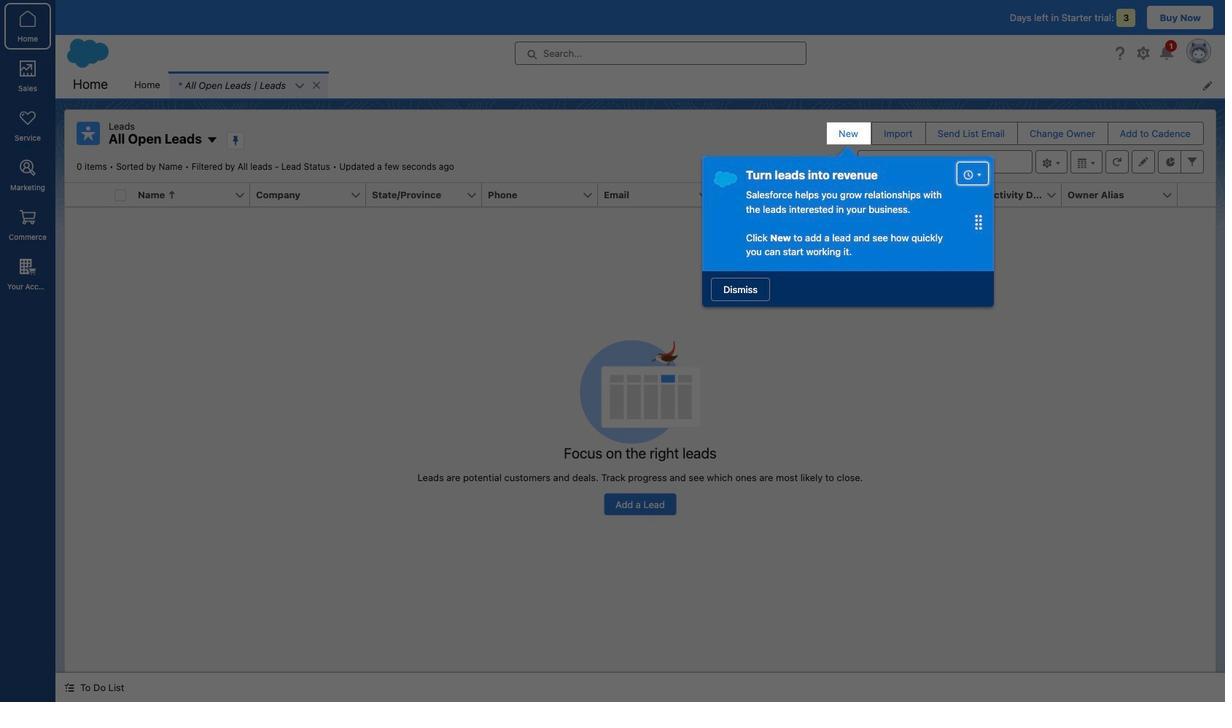 Task type: vqa. For each thing, say whether or not it's contained in the screenshot.
Search Recently Viewed list view. search field
no



Task type: locate. For each thing, give the bounding box(es) containing it.
item number element
[[65, 183, 109, 207]]

all open leads status
[[77, 161, 339, 172]]

name element
[[132, 183, 259, 207]]

list
[[125, 71, 1226, 98]]

action element
[[1178, 183, 1216, 207]]

status
[[418, 340, 863, 516]]

created date element
[[830, 183, 955, 207]]

item number image
[[65, 183, 109, 206]]

phone element
[[482, 183, 607, 207]]

owner alias element
[[1062, 183, 1187, 207]]

company element
[[250, 183, 375, 207]]

all open leads|leads|list view element
[[64, 109, 1217, 673]]

cell
[[109, 183, 132, 207]]

last activity date element
[[946, 183, 1071, 207]]

list item
[[125, 71, 169, 98], [169, 71, 328, 98]]



Task type: describe. For each thing, give the bounding box(es) containing it.
action image
[[1178, 183, 1216, 206]]

2 list item from the left
[[169, 71, 328, 98]]

email element
[[598, 183, 723, 207]]

state/province element
[[366, 183, 491, 207]]

select list display image
[[1071, 150, 1103, 174]]

lead status element
[[714, 183, 839, 207]]

1 list item from the left
[[125, 71, 169, 98]]

cell inside all open leads|leads|list view element
[[109, 183, 132, 207]]

Search All Open Leads list view. search field
[[858, 150, 1033, 174]]

list view controls image
[[1036, 150, 1068, 174]]



